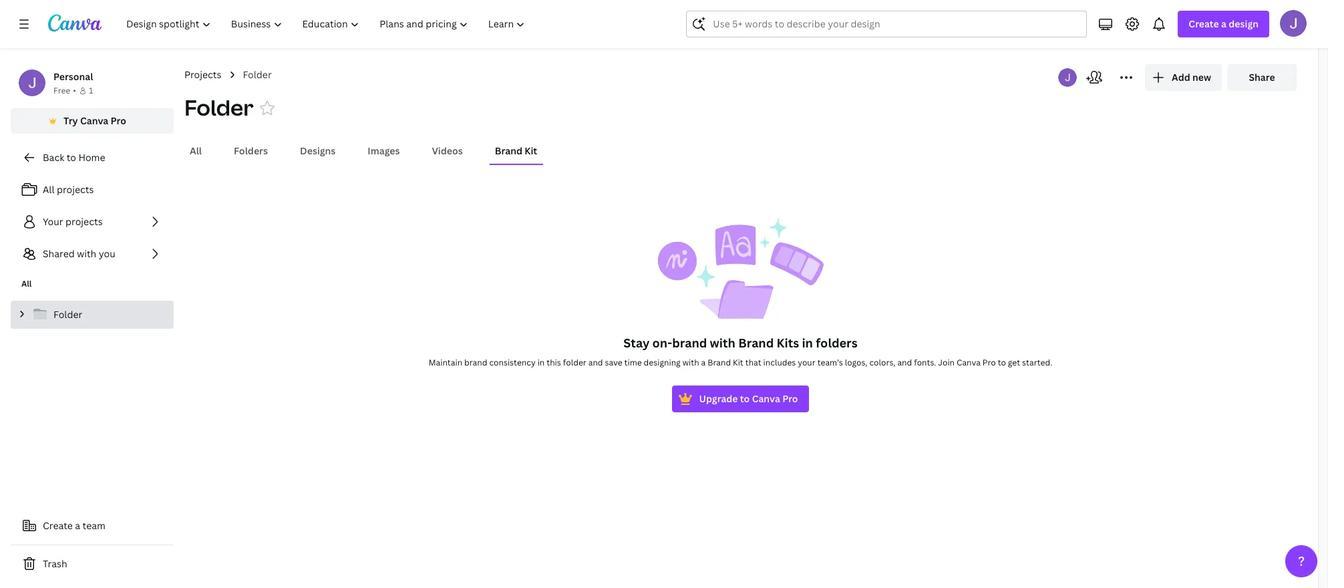 Task type: describe. For each thing, give the bounding box(es) containing it.
Search search field
[[713, 11, 1061, 37]]

videos button
[[427, 138, 468, 164]]

team's
[[818, 357, 843, 368]]

0 horizontal spatial brand
[[465, 357, 488, 368]]

upgrade to canva pro
[[699, 392, 798, 405]]

to inside stay on-brand with brand kits in folders maintain brand consistency in this folder and save time designing with a brand kit that includes your team's logos, colors, and fonts. join canva pro to get started.
[[998, 357, 1007, 368]]

1 vertical spatial with
[[710, 335, 736, 351]]

create for create a design
[[1189, 17, 1220, 30]]

get
[[1008, 357, 1021, 368]]

team
[[83, 519, 106, 532]]

projects link
[[184, 68, 222, 82]]

save
[[605, 357, 623, 368]]

shared with you
[[43, 247, 115, 260]]

your projects
[[43, 215, 103, 228]]

•
[[73, 85, 76, 96]]

0 vertical spatial folder
[[243, 68, 272, 81]]

create a team button
[[11, 513, 174, 539]]

trash
[[43, 557, 67, 570]]

brand inside button
[[495, 144, 523, 157]]

try canva pro button
[[11, 108, 174, 134]]

maintain
[[429, 357, 463, 368]]

2 and from the left
[[898, 357, 913, 368]]

shared
[[43, 247, 75, 260]]

add new button
[[1146, 64, 1222, 91]]

fonts.
[[914, 357, 937, 368]]

canva inside upgrade to canva pro button
[[752, 392, 781, 405]]

free
[[53, 85, 70, 96]]

2 vertical spatial folder
[[53, 308, 82, 321]]

design
[[1229, 17, 1259, 30]]

a for design
[[1222, 17, 1227, 30]]

kit inside stay on-brand with brand kits in folders maintain brand consistency in this folder and save time designing with a brand kit that includes your team's logos, colors, and fonts. join canva pro to get started.
[[733, 357, 744, 368]]

all button
[[184, 138, 207, 164]]

time
[[625, 357, 642, 368]]

0 horizontal spatial pro
[[111, 114, 126, 127]]

add new
[[1172, 71, 1212, 84]]

canva inside stay on-brand with brand kits in folders maintain brand consistency in this folder and save time designing with a brand kit that includes your team's logos, colors, and fonts. join canva pro to get started.
[[957, 357, 981, 368]]

your
[[43, 215, 63, 228]]

1
[[89, 85, 93, 96]]

pro inside stay on-brand with brand kits in folders maintain brand consistency in this folder and save time designing with a brand kit that includes your team's logos, colors, and fonts. join canva pro to get started.
[[983, 357, 996, 368]]

shared with you link
[[11, 241, 174, 267]]

0 horizontal spatial folder link
[[11, 301, 174, 329]]

back to home
[[43, 151, 105, 164]]

images button
[[362, 138, 405, 164]]

folder button
[[184, 93, 254, 122]]

1 horizontal spatial pro
[[783, 392, 798, 405]]

create a design
[[1189, 17, 1259, 30]]

0 horizontal spatial with
[[77, 247, 96, 260]]

trash link
[[11, 551, 174, 577]]

all for 'all' button
[[190, 144, 202, 157]]

2 horizontal spatial brand
[[739, 335, 774, 351]]

a inside stay on-brand with brand kits in folders maintain brand consistency in this folder and save time designing with a brand kit that includes your team's logos, colors, and fonts. join canva pro to get started.
[[702, 357, 706, 368]]

folders
[[816, 335, 858, 351]]

0 horizontal spatial all
[[21, 278, 32, 289]]

back
[[43, 151, 64, 164]]

all projects
[[43, 183, 94, 196]]

videos
[[432, 144, 463, 157]]

share
[[1250, 71, 1276, 84]]



Task type: vqa. For each thing, say whether or not it's contained in the screenshot.
the leftmost our
no



Task type: locate. For each thing, give the bounding box(es) containing it.
1 vertical spatial in
[[538, 357, 545, 368]]

2 vertical spatial all
[[21, 278, 32, 289]]

home
[[78, 151, 105, 164]]

1 horizontal spatial and
[[898, 357, 913, 368]]

1 vertical spatial folder link
[[11, 301, 174, 329]]

canva right try
[[80, 114, 108, 127]]

0 horizontal spatial and
[[589, 357, 603, 368]]

1 vertical spatial projects
[[66, 215, 103, 228]]

create for create a team
[[43, 519, 73, 532]]

brand
[[672, 335, 707, 351], [465, 357, 488, 368]]

projects
[[184, 68, 222, 81]]

0 vertical spatial folder link
[[243, 68, 272, 82]]

in left the this
[[538, 357, 545, 368]]

1 horizontal spatial kit
[[733, 357, 744, 368]]

all projects link
[[11, 176, 174, 203]]

create a team
[[43, 519, 106, 532]]

consistency
[[490, 357, 536, 368]]

logos,
[[845, 357, 868, 368]]

pro
[[111, 114, 126, 127], [983, 357, 996, 368], [783, 392, 798, 405]]

upgrade
[[699, 392, 738, 405]]

projects down back to home
[[57, 183, 94, 196]]

2 vertical spatial brand
[[708, 357, 731, 368]]

folder link
[[243, 68, 272, 82], [11, 301, 174, 329]]

with
[[77, 247, 96, 260], [710, 335, 736, 351], [683, 357, 700, 368]]

and left fonts.
[[898, 357, 913, 368]]

designs
[[300, 144, 336, 157]]

1 vertical spatial brand
[[739, 335, 774, 351]]

in right kits
[[802, 335, 813, 351]]

images
[[368, 144, 400, 157]]

to
[[67, 151, 76, 164], [998, 357, 1007, 368], [740, 392, 750, 405]]

0 horizontal spatial canva
[[80, 114, 108, 127]]

1 vertical spatial canva
[[957, 357, 981, 368]]

upgrade to canva pro button
[[673, 386, 809, 412]]

pro up back to home link
[[111, 114, 126, 127]]

canva inside try canva pro button
[[80, 114, 108, 127]]

0 horizontal spatial to
[[67, 151, 76, 164]]

with up upgrade
[[710, 335, 736, 351]]

1 vertical spatial folder
[[184, 93, 254, 122]]

to inside upgrade to canva pro button
[[740, 392, 750, 405]]

folder link down shared with you link
[[11, 301, 174, 329]]

1 horizontal spatial brand
[[672, 335, 707, 351]]

add
[[1172, 71, 1191, 84]]

2 horizontal spatial to
[[998, 357, 1007, 368]]

2 vertical spatial with
[[683, 357, 700, 368]]

create
[[1189, 17, 1220, 30], [43, 519, 73, 532]]

1 vertical spatial a
[[702, 357, 706, 368]]

designs button
[[295, 138, 341, 164]]

to right back
[[67, 151, 76, 164]]

folder link up 'folder' button
[[243, 68, 272, 82]]

1 vertical spatial brand
[[465, 357, 488, 368]]

folders button
[[229, 138, 273, 164]]

1 horizontal spatial with
[[683, 357, 700, 368]]

0 vertical spatial to
[[67, 151, 76, 164]]

projects for your projects
[[66, 215, 103, 228]]

a
[[1222, 17, 1227, 30], [702, 357, 706, 368], [75, 519, 80, 532]]

1 horizontal spatial folder link
[[243, 68, 272, 82]]

1 vertical spatial pro
[[983, 357, 996, 368]]

1 and from the left
[[589, 357, 603, 368]]

you
[[99, 247, 115, 260]]

list containing all projects
[[11, 176, 174, 267]]

canva down that
[[752, 392, 781, 405]]

2 horizontal spatial canva
[[957, 357, 981, 368]]

canva
[[80, 114, 108, 127], [957, 357, 981, 368], [752, 392, 781, 405]]

brand kit button
[[490, 138, 543, 164]]

0 vertical spatial with
[[77, 247, 96, 260]]

to inside back to home link
[[67, 151, 76, 164]]

create a design button
[[1179, 11, 1270, 37]]

2 vertical spatial pro
[[783, 392, 798, 405]]

1 horizontal spatial canva
[[752, 392, 781, 405]]

2 vertical spatial a
[[75, 519, 80, 532]]

create inside 'create a design' dropdown button
[[1189, 17, 1220, 30]]

1 vertical spatial to
[[998, 357, 1007, 368]]

folder down 'shared'
[[53, 308, 82, 321]]

2 horizontal spatial with
[[710, 335, 736, 351]]

folder
[[563, 357, 587, 368]]

0 vertical spatial canva
[[80, 114, 108, 127]]

all inside button
[[190, 144, 202, 157]]

1 horizontal spatial brand
[[708, 357, 731, 368]]

try
[[64, 114, 78, 127]]

kits
[[777, 335, 799, 351]]

back to home link
[[11, 144, 174, 171]]

0 horizontal spatial a
[[75, 519, 80, 532]]

2 horizontal spatial a
[[1222, 17, 1227, 30]]

new
[[1193, 71, 1212, 84]]

2 horizontal spatial pro
[[983, 357, 996, 368]]

includes
[[764, 357, 796, 368]]

1 horizontal spatial in
[[802, 335, 813, 351]]

create inside create a team button
[[43, 519, 73, 532]]

1 horizontal spatial a
[[702, 357, 706, 368]]

0 vertical spatial create
[[1189, 17, 1220, 30]]

kit
[[525, 144, 538, 157], [733, 357, 744, 368]]

and left save
[[589, 357, 603, 368]]

folder
[[243, 68, 272, 81], [184, 93, 254, 122], [53, 308, 82, 321]]

started.
[[1023, 357, 1053, 368]]

to left get
[[998, 357, 1007, 368]]

folder down projects link
[[184, 93, 254, 122]]

with left you
[[77, 247, 96, 260]]

0 horizontal spatial in
[[538, 357, 545, 368]]

a inside dropdown button
[[1222, 17, 1227, 30]]

to for back to home
[[67, 151, 76, 164]]

personal
[[53, 70, 93, 83]]

on-
[[653, 335, 673, 351]]

to right upgrade
[[740, 392, 750, 405]]

create left the design
[[1189, 17, 1220, 30]]

1 vertical spatial all
[[43, 183, 54, 196]]

brand right the videos
[[495, 144, 523, 157]]

brand left that
[[708, 357, 731, 368]]

in
[[802, 335, 813, 351], [538, 357, 545, 368]]

jacob simon image
[[1281, 10, 1307, 37]]

0 vertical spatial in
[[802, 335, 813, 351]]

1 horizontal spatial all
[[43, 183, 54, 196]]

a left the design
[[1222, 17, 1227, 30]]

1 horizontal spatial create
[[1189, 17, 1220, 30]]

share button
[[1228, 64, 1297, 91]]

0 vertical spatial a
[[1222, 17, 1227, 30]]

projects for all projects
[[57, 183, 94, 196]]

your
[[798, 357, 816, 368]]

0 horizontal spatial brand
[[495, 144, 523, 157]]

all
[[190, 144, 202, 157], [43, 183, 54, 196], [21, 278, 32, 289]]

brand
[[495, 144, 523, 157], [739, 335, 774, 351], [708, 357, 731, 368]]

2 vertical spatial canva
[[752, 392, 781, 405]]

0 vertical spatial brand
[[495, 144, 523, 157]]

canva right join
[[957, 357, 981, 368]]

projects
[[57, 183, 94, 196], [66, 215, 103, 228]]

a inside button
[[75, 519, 80, 532]]

0 vertical spatial kit
[[525, 144, 538, 157]]

brand up the designing
[[672, 335, 707, 351]]

2 vertical spatial to
[[740, 392, 750, 405]]

free •
[[53, 85, 76, 96]]

try canva pro
[[64, 114, 126, 127]]

colors,
[[870, 357, 896, 368]]

with right the designing
[[683, 357, 700, 368]]

that
[[746, 357, 762, 368]]

pro down includes
[[783, 392, 798, 405]]

brand up that
[[739, 335, 774, 351]]

1 vertical spatial kit
[[733, 357, 744, 368]]

and
[[589, 357, 603, 368], [898, 357, 913, 368]]

brand kit
[[495, 144, 538, 157]]

1 vertical spatial create
[[43, 519, 73, 532]]

a up upgrade
[[702, 357, 706, 368]]

this
[[547, 357, 561, 368]]

0 vertical spatial brand
[[672, 335, 707, 351]]

top level navigation element
[[118, 11, 537, 37]]

2 horizontal spatial all
[[190, 144, 202, 157]]

a for team
[[75, 519, 80, 532]]

1 horizontal spatial to
[[740, 392, 750, 405]]

0 horizontal spatial kit
[[525, 144, 538, 157]]

stay on-brand with brand kits in folders maintain brand consistency in this folder and save time designing with a brand kit that includes your team's logos, colors, and fonts. join canva pro to get started.
[[429, 335, 1053, 368]]

folders
[[234, 144, 268, 157]]

your projects link
[[11, 209, 174, 235]]

list
[[11, 176, 174, 267]]

brand right maintain
[[465, 357, 488, 368]]

None search field
[[687, 11, 1088, 37]]

0 vertical spatial all
[[190, 144, 202, 157]]

kit inside button
[[525, 144, 538, 157]]

0 vertical spatial projects
[[57, 183, 94, 196]]

all for all projects
[[43, 183, 54, 196]]

create left team
[[43, 519, 73, 532]]

folder up 'folder' button
[[243, 68, 272, 81]]

a left team
[[75, 519, 80, 532]]

designing
[[644, 357, 681, 368]]

0 horizontal spatial create
[[43, 519, 73, 532]]

projects right your
[[66, 215, 103, 228]]

0 vertical spatial pro
[[111, 114, 126, 127]]

join
[[939, 357, 955, 368]]

stay
[[624, 335, 650, 351]]

pro left get
[[983, 357, 996, 368]]

to for upgrade to canva pro
[[740, 392, 750, 405]]



